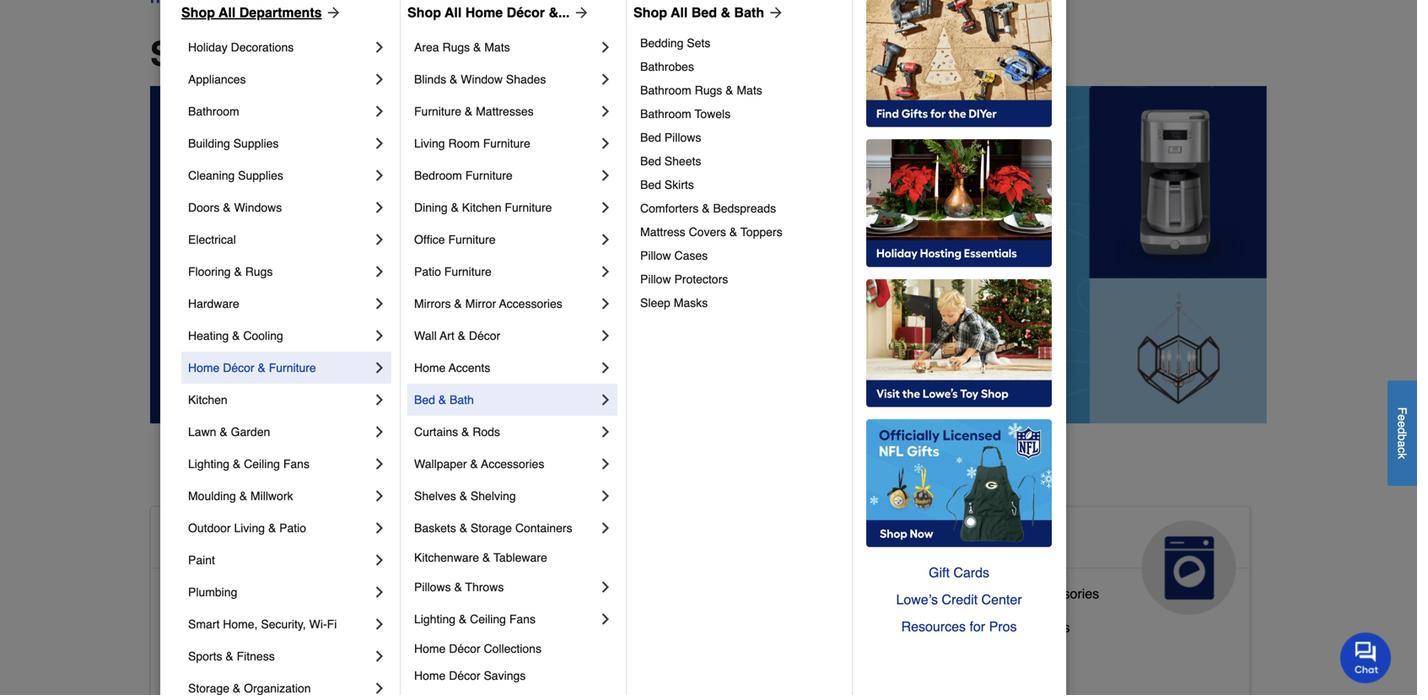 Task type: locate. For each thing, give the bounding box(es) containing it.
lighting & ceiling fans link up millwork
[[188, 448, 371, 480]]

bathroom down bathrobes
[[641, 84, 692, 97]]

sports & fitness
[[188, 650, 275, 663]]

décor inside "link"
[[449, 669, 481, 683]]

0 vertical spatial rugs
[[443, 41, 470, 54]]

1 horizontal spatial pet
[[650, 527, 686, 554]]

& right 'art'
[[458, 329, 466, 343]]

pillows up sheets
[[665, 131, 702, 144]]

bathroom towels link
[[641, 102, 841, 126]]

mats for area rugs & mats
[[485, 41, 510, 54]]

all up "area rugs & mats"
[[445, 5, 462, 20]]

wall
[[414, 329, 437, 343]]

lighting & ceiling fans link
[[188, 448, 371, 480], [414, 603, 598, 636]]

chevron right image for hardware
[[371, 295, 388, 312]]

bathroom
[[641, 84, 692, 97], [188, 105, 239, 118], [641, 107, 692, 121], [233, 586, 291, 602]]

1 vertical spatial kitchen
[[188, 393, 228, 407]]

1 horizontal spatial appliances link
[[903, 507, 1251, 615]]

bed inside 'link'
[[641, 131, 662, 144]]

accessible inside accessible bedroom link
[[165, 620, 229, 635]]

pillow cases
[[641, 249, 708, 262]]

appliances link up "chillers"
[[903, 507, 1251, 615]]

0 horizontal spatial lighting & ceiling fans link
[[188, 448, 371, 480]]

1 horizontal spatial appliances
[[917, 527, 1043, 554]]

mats for bathroom rugs & mats
[[737, 84, 763, 97]]

décor down heating & cooling
[[223, 361, 255, 375]]

pros
[[990, 619, 1017, 635]]

accessible inside 'accessible bathroom' link
[[165, 586, 229, 602]]

appliances image
[[1143, 521, 1237, 615]]

accents
[[449, 361, 491, 375]]

chevron right image for appliances
[[371, 71, 388, 88]]

supplies for building supplies
[[234, 137, 279, 150]]

bedroom inside accessible bedroom link
[[233, 620, 288, 635]]

1 horizontal spatial rugs
[[443, 41, 470, 54]]

chevron right image for building supplies
[[371, 135, 388, 152]]

& up moulding & millwork at the left of the page
[[233, 457, 241, 471]]

0 horizontal spatial rugs
[[245, 265, 273, 279]]

bathroom inside 'accessible bathroom' link
[[233, 586, 291, 602]]

all for shop all departments
[[219, 5, 236, 20]]

furniture down furniture & mattresses link
[[483, 137, 531, 150]]

1 vertical spatial pillows
[[414, 581, 451, 594]]

1 vertical spatial ceiling
[[470, 613, 506, 626]]

accessories up "chillers"
[[1027, 586, 1100, 602]]

lighting down pillows & throws
[[414, 613, 456, 626]]

1 vertical spatial appliances link
[[903, 507, 1251, 615]]

e up d
[[1396, 415, 1410, 421]]

bed
[[692, 5, 717, 20], [641, 131, 662, 144], [641, 154, 662, 168], [641, 178, 662, 192], [414, 393, 435, 407]]

0 vertical spatial pet
[[650, 527, 686, 554]]

mirror
[[466, 297, 496, 311]]

1 horizontal spatial lighting & ceiling fans link
[[414, 603, 598, 636]]

3 shop from the left
[[634, 5, 668, 20]]

curtains & rods
[[414, 425, 500, 439]]

2 pillow from the top
[[641, 273, 671, 286]]

livestock
[[541, 613, 597, 629]]

2 accessible from the top
[[165, 586, 229, 602]]

0 vertical spatial patio
[[414, 265, 441, 279]]

fitness
[[237, 650, 275, 663]]

bedroom furniture
[[414, 169, 513, 182]]

accessible home image
[[390, 521, 485, 615]]

rugs for area
[[443, 41, 470, 54]]

1 vertical spatial bedroom
[[233, 620, 288, 635]]

bathroom for bathroom
[[188, 105, 239, 118]]

accessible for accessible bathroom
[[165, 586, 229, 602]]

0 horizontal spatial shop
[[181, 5, 215, 20]]

& right the blinds
[[450, 73, 458, 86]]

appliances down holiday
[[188, 73, 246, 86]]

0 horizontal spatial lighting & ceiling fans
[[188, 457, 310, 471]]

0 horizontal spatial lighting
[[188, 457, 230, 471]]

pet inside animal & pet care
[[650, 527, 686, 554]]

& right dining
[[451, 201, 459, 214]]

departments
[[239, 5, 322, 20], [295, 35, 502, 73]]

accessible up the sports
[[165, 620, 229, 635]]

chevron right image for cleaning supplies
[[371, 167, 388, 184]]

& up "living room furniture" at top left
[[465, 105, 473, 118]]

1 vertical spatial accessories
[[481, 457, 545, 471]]

appliances link
[[188, 63, 371, 95], [903, 507, 1251, 615]]

bath up curtains & rods
[[450, 393, 474, 407]]

0 vertical spatial supplies
[[234, 137, 279, 150]]

1 vertical spatial appliances
[[917, 527, 1043, 554]]

furniture & mattresses link
[[414, 95, 598, 127]]

accessible
[[165, 527, 288, 554], [165, 586, 229, 602], [165, 620, 229, 635], [165, 654, 229, 669]]

kitchenware
[[414, 551, 479, 565]]

paint
[[188, 554, 215, 567]]

bathroom up smart home, security, wi-fi
[[233, 586, 291, 602]]

chevron right image for office furniture
[[598, 231, 614, 248]]

1 horizontal spatial ceiling
[[470, 613, 506, 626]]

all for shop all departments
[[243, 35, 286, 73]]

cases
[[675, 249, 708, 262]]

2 arrow right image from the left
[[765, 4, 785, 21]]

1 vertical spatial supplies
[[238, 169, 283, 182]]

accessible inside accessible entry & home link
[[165, 654, 229, 669]]

& left 'mirror'
[[454, 297, 462, 311]]

home décor & furniture
[[188, 361, 316, 375]]

accessible down moulding
[[165, 527, 288, 554]]

bedroom up dining
[[414, 169, 462, 182]]

0 vertical spatial accessories
[[499, 297, 563, 311]]

arrow right image inside shop all bed & bath link
[[765, 4, 785, 21]]

lighting & ceiling fans down garden
[[188, 457, 310, 471]]

shop up bedding
[[634, 5, 668, 20]]

lighting & ceiling fans
[[188, 457, 310, 471], [414, 613, 536, 626]]

officially licensed n f l gifts. shop now. image
[[867, 419, 1053, 548]]

wallpaper & accessories
[[414, 457, 545, 471]]

bedroom up fitness
[[233, 620, 288, 635]]

wall art & décor
[[414, 329, 501, 343]]

accessible inside the accessible home 'link'
[[165, 527, 288, 554]]

wallpaper
[[414, 457, 467, 471]]

baskets
[[414, 522, 456, 535]]

rugs inside "link"
[[695, 84, 723, 97]]

furniture down dining & kitchen furniture
[[449, 233, 496, 246]]

0 vertical spatial appliances
[[188, 73, 246, 86]]

shop up area
[[408, 5, 441, 20]]

accessible for accessible bedroom
[[165, 620, 229, 635]]

lawn & garden
[[188, 425, 270, 439]]

bathroom inside bathroom rugs & mats "link"
[[641, 84, 692, 97]]

fans
[[283, 457, 310, 471], [510, 613, 536, 626]]

0 horizontal spatial kitchen
[[188, 393, 228, 407]]

departments for shop all departments
[[239, 5, 322, 20]]

chevron right image for dining & kitchen furniture
[[598, 199, 614, 216]]

bedroom
[[414, 169, 462, 182], [233, 620, 288, 635]]

chevron right image for mirrors & mirror accessories
[[598, 295, 614, 312]]

rugs up hardware link at the top of the page
[[245, 265, 273, 279]]

0 horizontal spatial patio
[[280, 522, 306, 535]]

0 vertical spatial pillow
[[641, 249, 671, 262]]

comforters & bedspreads link
[[641, 197, 841, 220]]

lighting & ceiling fans up home décor collections
[[414, 613, 536, 626]]

0 vertical spatial mats
[[485, 41, 510, 54]]

bathroom up "building" on the top of page
[[188, 105, 239, 118]]

0 horizontal spatial arrow right image
[[322, 4, 342, 21]]

bedroom furniture link
[[414, 160, 598, 192]]

pillows & throws link
[[414, 571, 598, 603]]

chevron right image for doors & windows
[[371, 199, 388, 216]]

1 arrow right image from the left
[[322, 4, 342, 21]]

pillow for pillow protectors
[[641, 273, 671, 286]]

1 accessible from the top
[[165, 527, 288, 554]]

0 vertical spatial pillows
[[665, 131, 702, 144]]

all up "holiday decorations"
[[219, 5, 236, 20]]

fans up "home décor collections" link
[[510, 613, 536, 626]]

credit
[[942, 592, 978, 608]]

1 horizontal spatial lighting & ceiling fans
[[414, 613, 536, 626]]

0 horizontal spatial mats
[[485, 41, 510, 54]]

2 vertical spatial accessories
[[1027, 586, 1100, 602]]

chevron right image for pillows & throws
[[598, 579, 614, 596]]

1 horizontal spatial mats
[[737, 84, 763, 97]]

kitchen
[[462, 201, 502, 214], [188, 393, 228, 407]]

1 vertical spatial mats
[[737, 84, 763, 97]]

all for shop all home décor &...
[[445, 5, 462, 20]]

supplies up cleaning supplies
[[234, 137, 279, 150]]

1 vertical spatial pet
[[541, 647, 561, 663]]

patio furniture
[[414, 265, 492, 279]]

& up curtains on the bottom left
[[439, 393, 447, 407]]

patio up paint link
[[280, 522, 306, 535]]

1 horizontal spatial fans
[[510, 613, 536, 626]]

sleep masks link
[[641, 291, 841, 315]]

shop all bed & bath link
[[634, 3, 785, 23]]

building supplies
[[188, 137, 279, 150]]

& down pillows & throws
[[459, 613, 467, 626]]

blinds
[[414, 73, 447, 86]]

shop for shop all departments
[[181, 5, 215, 20]]

1 horizontal spatial bedroom
[[414, 169, 462, 182]]

accessible for accessible home
[[165, 527, 288, 554]]

outdoor living & patio
[[188, 522, 306, 535]]

towels
[[695, 107, 731, 121]]

0 vertical spatial bedroom
[[414, 169, 462, 182]]

2 vertical spatial supplies
[[601, 613, 653, 629]]

doors & windows
[[188, 201, 282, 214]]

rugs up towels
[[695, 84, 723, 97]]

appliances
[[188, 73, 246, 86], [917, 527, 1043, 554]]

1 shop from the left
[[181, 5, 215, 20]]

4 accessible from the top
[[165, 654, 229, 669]]

1 horizontal spatial arrow right image
[[765, 4, 785, 21]]

area
[[414, 41, 439, 54]]

1 vertical spatial bath
[[450, 393, 474, 407]]

bed up bed sheets
[[641, 131, 662, 144]]

shades
[[506, 73, 546, 86]]

bathroom for bathroom towels
[[641, 107, 692, 121]]

bed for bed skirts
[[641, 178, 662, 192]]

supplies for livestock supplies
[[601, 613, 653, 629]]

home down moulding & millwork link
[[295, 527, 360, 554]]

accessories up shelves & shelving link
[[481, 457, 545, 471]]

1 horizontal spatial pillows
[[665, 131, 702, 144]]

bathroom inside bathroom link
[[188, 105, 239, 118]]

dining & kitchen furniture
[[414, 201, 552, 214]]

chevron right image for heating & cooling
[[371, 327, 388, 344]]

lawn
[[188, 425, 216, 439]]

1 horizontal spatial kitchen
[[462, 201, 502, 214]]

furniture up 'mirror'
[[445, 265, 492, 279]]

shop for shop all bed & bath
[[634, 5, 668, 20]]

0 vertical spatial bath
[[735, 5, 765, 20]]

chevron right image for lawn & garden
[[371, 424, 388, 441]]

arrow right image for shop all departments
[[322, 4, 342, 21]]

home down heating
[[188, 361, 220, 375]]

& left millwork
[[239, 490, 247, 503]]

chevron right image
[[371, 39, 388, 56], [598, 39, 614, 56], [598, 71, 614, 88], [598, 103, 614, 120], [371, 135, 388, 152], [598, 135, 614, 152], [371, 167, 388, 184], [371, 199, 388, 216], [371, 231, 388, 248], [371, 295, 388, 312], [371, 360, 388, 376], [598, 360, 614, 376], [371, 392, 388, 409], [598, 392, 614, 409], [598, 456, 614, 473], [371, 488, 388, 505], [371, 520, 388, 537], [598, 520, 614, 537], [371, 552, 388, 569], [598, 579, 614, 596], [371, 584, 388, 601], [598, 611, 614, 628], [371, 616, 388, 633], [371, 648, 388, 665]]

mats up bathroom towels link
[[737, 84, 763, 97]]

kitchen up lawn
[[188, 393, 228, 407]]

2 horizontal spatial rugs
[[695, 84, 723, 97]]

entry
[[233, 654, 264, 669]]

all down shop all departments link
[[243, 35, 286, 73]]

beverage & wine chillers
[[917, 620, 1071, 635]]

0 vertical spatial appliances link
[[188, 63, 371, 95]]

bathroom for bathroom rugs & mats
[[641, 84, 692, 97]]

pillows down kitchenware
[[414, 581, 451, 594]]

animal & pet care image
[[767, 521, 861, 615]]

flooring
[[188, 265, 231, 279]]

home inside accessible entry & home link
[[281, 654, 317, 669]]

chevron right image for bathroom
[[371, 103, 388, 120]]

bed sheets
[[641, 154, 702, 168]]

1 vertical spatial fans
[[510, 613, 536, 626]]

mats up blinds & window shades link
[[485, 41, 510, 54]]

curtains & rods link
[[414, 416, 598, 448]]

departments for shop all departments
[[295, 35, 502, 73]]

supplies for cleaning supplies
[[238, 169, 283, 182]]

pillow down mattress on the left top
[[641, 249, 671, 262]]

1 horizontal spatial living
[[414, 137, 445, 150]]

hardware
[[188, 297, 239, 311]]

pillow for pillow cases
[[641, 249, 671, 262]]

ceiling for lighting & ceiling fans link to the top
[[244, 457, 280, 471]]

bedding sets
[[641, 36, 711, 50]]

moulding
[[188, 490, 236, 503]]

arrow right image up shop all departments
[[322, 4, 342, 21]]

all up bedding sets
[[671, 5, 688, 20]]

accessible up smart
[[165, 586, 229, 602]]

bathroom inside bathroom towels link
[[641, 107, 692, 121]]

accessories for appliance parts & accessories
[[1027, 586, 1100, 602]]

pet beds, houses, & furniture link
[[541, 643, 723, 677]]

holiday hosting essentials. image
[[867, 139, 1053, 268]]

kitchen down bedroom furniture
[[462, 201, 502, 214]]

rugs right area
[[443, 41, 470, 54]]

1 horizontal spatial lighting
[[414, 613, 456, 626]]

1 horizontal spatial shop
[[408, 5, 441, 20]]

0 horizontal spatial appliances
[[188, 73, 246, 86]]

lowe's credit center
[[897, 592, 1023, 608]]

2 e from the top
[[1396, 421, 1410, 428]]

mats inside area rugs & mats link
[[485, 41, 510, 54]]

1 vertical spatial lighting
[[414, 613, 456, 626]]

furniture down the blinds
[[414, 105, 462, 118]]

ceiling up home décor collections
[[470, 613, 506, 626]]

moulding & millwork link
[[188, 480, 371, 512]]

1 vertical spatial rugs
[[695, 84, 723, 97]]

appliances up cards
[[917, 527, 1043, 554]]

lighting & ceiling fans link up collections at the left
[[414, 603, 598, 636]]

appliances link down decorations
[[188, 63, 371, 95]]

smart home, security, wi-fi link
[[188, 609, 371, 641]]

patio down office
[[414, 265, 441, 279]]

home up home décor savings
[[414, 642, 446, 656]]

& down cooling
[[258, 361, 266, 375]]

home down home décor collections
[[414, 669, 446, 683]]

ceiling up millwork
[[244, 457, 280, 471]]

ceiling for bottommost lighting & ceiling fans link
[[470, 613, 506, 626]]

home accents link
[[414, 352, 598, 384]]

2 shop from the left
[[408, 5, 441, 20]]

1 vertical spatial pillow
[[641, 273, 671, 286]]

center
[[982, 592, 1023, 608]]

& right houses,
[[656, 647, 665, 663]]

art
[[440, 329, 455, 343]]

bathrobes link
[[641, 55, 841, 78]]

living down moulding & millwork at the left of the page
[[234, 522, 265, 535]]

all for shop all bed & bath
[[671, 5, 688, 20]]

0 horizontal spatial living
[[234, 522, 265, 535]]

home inside the accessible home 'link'
[[295, 527, 360, 554]]

b
[[1396, 434, 1410, 441]]

home down security, on the left bottom of the page
[[281, 654, 317, 669]]

rods
[[473, 425, 500, 439]]

0 horizontal spatial ceiling
[[244, 457, 280, 471]]

livestock supplies link
[[541, 609, 653, 643]]

mats
[[485, 41, 510, 54], [737, 84, 763, 97]]

chevron right image for wall art & décor
[[598, 327, 614, 344]]

e up "b"
[[1396, 421, 1410, 428]]

chevron right image for holiday decorations
[[371, 39, 388, 56]]

supplies
[[234, 137, 279, 150], [238, 169, 283, 182], [601, 613, 653, 629]]

smart
[[188, 618, 220, 631]]

heating
[[188, 329, 229, 343]]

animal & pet care link
[[527, 507, 875, 615]]

shop up holiday
[[181, 5, 215, 20]]

bedroom inside bedroom furniture link
[[414, 169, 462, 182]]

accessories down patio furniture link
[[499, 297, 563, 311]]

3 accessible from the top
[[165, 620, 229, 635]]

0 vertical spatial ceiling
[[244, 457, 280, 471]]

cleaning supplies link
[[188, 160, 371, 192]]

find gifts for the diyer. image
[[867, 0, 1053, 127]]

lowe's
[[897, 592, 939, 608]]

chevron right image for flooring & rugs
[[371, 263, 388, 280]]

bathroom up bed pillows
[[641, 107, 692, 121]]

1 vertical spatial departments
[[295, 35, 502, 73]]

mirrors & mirror accessories
[[414, 297, 563, 311]]

pillows & throws
[[414, 581, 504, 594]]

arrow right image inside shop all departments link
[[322, 4, 342, 21]]

supplies up houses,
[[601, 613, 653, 629]]

bed up the sets on the top of the page
[[692, 5, 717, 20]]

2 horizontal spatial shop
[[634, 5, 668, 20]]

1 horizontal spatial bath
[[735, 5, 765, 20]]

décor
[[507, 5, 545, 20], [469, 329, 501, 343], [223, 361, 255, 375], [449, 642, 481, 656], [449, 669, 481, 683]]

0 vertical spatial lighting & ceiling fans
[[188, 457, 310, 471]]

chevron right image for kitchen
[[371, 392, 388, 409]]

chevron right image for baskets & storage containers
[[598, 520, 614, 537]]

0 horizontal spatial bedroom
[[233, 620, 288, 635]]

bed for bed pillows
[[641, 131, 662, 144]]

f
[[1396, 407, 1410, 415]]

0 horizontal spatial fans
[[283, 457, 310, 471]]

c
[[1396, 447, 1410, 453]]

lighting up moulding
[[188, 457, 230, 471]]

fans up moulding & millwork link
[[283, 457, 310, 471]]

room
[[449, 137, 480, 150]]

décor down home décor collections
[[449, 669, 481, 683]]

office
[[414, 233, 445, 246]]

accessible down smart
[[165, 654, 229, 669]]

chevron right image for shelves & shelving
[[598, 488, 614, 505]]

mats inside bathroom rugs & mats "link"
[[737, 84, 763, 97]]

animal
[[541, 527, 619, 554]]

1 pillow from the top
[[641, 249, 671, 262]]

home down wall
[[414, 361, 446, 375]]

chevron right image for bedroom furniture
[[598, 167, 614, 184]]

visit the lowe's toy shop. image
[[867, 279, 1053, 408]]

arrow right image
[[322, 4, 342, 21], [765, 4, 785, 21]]

mirrors
[[414, 297, 451, 311]]

bed up curtains on the bottom left
[[414, 393, 435, 407]]

0 vertical spatial lighting
[[188, 457, 230, 471]]

& right doors
[[223, 201, 231, 214]]

chevron right image for moulding & millwork
[[371, 488, 388, 505]]

0 vertical spatial departments
[[239, 5, 322, 20]]

0 vertical spatial living
[[414, 137, 445, 150]]

& right 'entry'
[[268, 654, 277, 669]]

& right animal on the left bottom of the page
[[626, 527, 643, 554]]

0 vertical spatial fans
[[283, 457, 310, 471]]

chevron right image
[[371, 71, 388, 88], [371, 103, 388, 120], [598, 167, 614, 184], [598, 199, 614, 216], [598, 231, 614, 248], [371, 263, 388, 280], [598, 263, 614, 280], [598, 295, 614, 312], [371, 327, 388, 344], [598, 327, 614, 344], [371, 424, 388, 441], [598, 424, 614, 441], [371, 456, 388, 473], [598, 488, 614, 505], [371, 680, 388, 695]]

home décor collections
[[414, 642, 542, 656]]

0 vertical spatial kitchen
[[462, 201, 502, 214]]

accessible home link
[[151, 507, 498, 615]]



Task type: describe. For each thing, give the bounding box(es) containing it.
for
[[970, 619, 986, 635]]

building
[[188, 137, 230, 150]]

décor for home décor & furniture
[[223, 361, 255, 375]]

resources for pros
[[902, 619, 1017, 635]]

chevron right image for home décor & furniture
[[371, 360, 388, 376]]

home inside home accents link
[[414, 361, 446, 375]]

shelves
[[414, 490, 456, 503]]

baskets & storage containers link
[[414, 512, 598, 544]]

blinds & window shades link
[[414, 63, 598, 95]]

home inside home décor & furniture link
[[188, 361, 220, 375]]

1 vertical spatial living
[[234, 522, 265, 535]]

chevron right image for furniture & mattresses
[[598, 103, 614, 120]]

fi
[[327, 618, 337, 631]]

chevron right image for paint
[[371, 552, 388, 569]]

home inside "home décor collections" link
[[414, 642, 446, 656]]

shop all home décor &... link
[[408, 3, 590, 23]]

& right the shelves
[[460, 490, 468, 503]]

rugs for bathroom
[[695, 84, 723, 97]]

& up bathroom towels link
[[726, 84, 734, 97]]

2 vertical spatial rugs
[[245, 265, 273, 279]]

chevron right image for electrical
[[371, 231, 388, 248]]

kitchen link
[[188, 384, 371, 416]]

pillow cases link
[[641, 244, 841, 268]]

sports
[[188, 650, 222, 663]]

bed pillows link
[[641, 126, 841, 149]]

chevron right image for lighting & ceiling fans
[[371, 456, 388, 473]]

masks
[[674, 296, 708, 310]]

décor down mirrors & mirror accessories
[[469, 329, 501, 343]]

curtains
[[414, 425, 458, 439]]

& right parts
[[1015, 586, 1024, 602]]

furniture up dining & kitchen furniture
[[466, 169, 513, 182]]

pillow protectors link
[[641, 268, 841, 291]]

heating & cooling
[[188, 329, 283, 343]]

bed sheets link
[[641, 149, 841, 173]]

& up the pillow cases link
[[730, 225, 738, 239]]

savings
[[484, 669, 526, 683]]

kitchen inside kitchen link
[[188, 393, 228, 407]]

plumbing
[[188, 586, 237, 599]]

holiday decorations link
[[188, 31, 371, 63]]

chevron right image for curtains & rods
[[598, 424, 614, 441]]

cards
[[954, 565, 990, 581]]

chevron right image for bed & bath
[[598, 392, 614, 409]]

1 vertical spatial lighting & ceiling fans
[[414, 613, 536, 626]]

outdoor living & patio link
[[188, 512, 371, 544]]

parts
[[980, 586, 1011, 602]]

shelves & shelving
[[414, 490, 516, 503]]

accessible bathroom link
[[165, 582, 291, 616]]

furniture right houses,
[[669, 647, 723, 663]]

chevron right image for living room furniture
[[598, 135, 614, 152]]

& left "storage"
[[460, 522, 468, 535]]

& left the rods
[[462, 425, 470, 439]]

home inside shop all home décor &... link
[[466, 5, 503, 20]]

moulding & millwork
[[188, 490, 293, 503]]

1 horizontal spatial patio
[[414, 265, 441, 279]]

throws
[[466, 581, 504, 594]]

chevron right image for home accents
[[598, 360, 614, 376]]

accessible bedroom
[[165, 620, 288, 635]]

chevron right image for sports & fitness
[[371, 648, 388, 665]]

lowe's credit center link
[[867, 587, 1053, 614]]

holiday decorations
[[188, 41, 294, 54]]

& left pros
[[978, 620, 987, 635]]

0 horizontal spatial pillows
[[414, 581, 451, 594]]

gift cards
[[929, 565, 990, 581]]

bathrobes
[[641, 60, 694, 73]]

d
[[1396, 428, 1410, 434]]

chevron right image for patio furniture
[[598, 263, 614, 280]]

accessible entry & home link
[[165, 650, 317, 684]]

décor for home décor savings
[[449, 669, 481, 683]]

chillers
[[1026, 620, 1071, 635]]

arrow right image
[[570, 4, 590, 21]]

home décor savings
[[414, 669, 526, 683]]

office furniture
[[414, 233, 496, 246]]

& up shelves & shelving at left
[[470, 457, 478, 471]]

enjoy savings year-round. no matter what you're shopping for, find what you need at a great price. image
[[150, 86, 1268, 424]]

holiday
[[188, 41, 228, 54]]

gift
[[929, 565, 950, 581]]

& right flooring
[[234, 265, 242, 279]]

electrical
[[188, 233, 236, 246]]

& left cooling
[[232, 329, 240, 343]]

accessible bathroom
[[165, 586, 291, 602]]

doors
[[188, 201, 220, 214]]

accessible home
[[165, 527, 360, 554]]

& up "throws"
[[483, 551, 491, 565]]

hardware link
[[188, 288, 371, 320]]

décor left &...
[[507, 5, 545, 20]]

blinds & window shades
[[414, 73, 546, 86]]

& right lawn
[[220, 425, 228, 439]]

& down accessible bedroom link
[[226, 650, 234, 663]]

0 horizontal spatial appliances link
[[188, 63, 371, 95]]

living room furniture
[[414, 137, 531, 150]]

lighting for lighting & ceiling fans link to the top
[[188, 457, 230, 471]]

furniture up kitchen link
[[269, 361, 316, 375]]

resources
[[902, 619, 966, 635]]

shop for shop all home décor &...
[[408, 5, 441, 20]]

accessories for mirrors & mirror accessories
[[499, 297, 563, 311]]

1 vertical spatial lighting & ceiling fans link
[[414, 603, 598, 636]]

fans for bottommost lighting & ceiling fans link
[[510, 613, 536, 626]]

sleep
[[641, 296, 671, 310]]

lighting for bottommost lighting & ceiling fans link
[[414, 613, 456, 626]]

smart home, security, wi-fi
[[188, 618, 337, 631]]

comforters & bedspreads
[[641, 202, 777, 215]]

covers
[[689, 225, 727, 239]]

baskets & storage containers
[[414, 522, 573, 535]]

chat invite button image
[[1341, 632, 1393, 684]]

home décor collections link
[[414, 636, 614, 663]]

flooring & rugs link
[[188, 256, 371, 288]]

electrical link
[[188, 224, 371, 256]]

arrow right image for shop all bed & bath
[[765, 4, 785, 21]]

& up the bedding sets link
[[721, 5, 731, 20]]

doors & windows link
[[188, 192, 371, 224]]

comforters
[[641, 202, 699, 215]]

chevron right image for area rugs & mats
[[598, 39, 614, 56]]

bed for bed & bath
[[414, 393, 435, 407]]

shop
[[150, 35, 235, 73]]

chevron right image for outdoor living & patio
[[371, 520, 388, 537]]

bedding sets link
[[641, 31, 841, 55]]

décor for home décor collections
[[449, 642, 481, 656]]

1 e from the top
[[1396, 415, 1410, 421]]

& inside 'link'
[[223, 201, 231, 214]]

pillows inside 'link'
[[665, 131, 702, 144]]

bed & bath link
[[414, 384, 598, 416]]

window
[[461, 73, 503, 86]]

area rugs & mats link
[[414, 31, 598, 63]]

chevron right image for plumbing
[[371, 584, 388, 601]]

chevron right image for smart home, security, wi-fi
[[371, 616, 388, 633]]

0 vertical spatial lighting & ceiling fans link
[[188, 448, 371, 480]]

garden
[[231, 425, 270, 439]]

office furniture link
[[414, 224, 598, 256]]

fans for lighting & ceiling fans link to the top
[[283, 457, 310, 471]]

0 horizontal spatial bath
[[450, 393, 474, 407]]

heating & cooling link
[[188, 320, 371, 352]]

chevron right image for lighting & ceiling fans
[[598, 611, 614, 628]]

sleep masks
[[641, 296, 708, 310]]

paint link
[[188, 544, 371, 576]]

dining
[[414, 201, 448, 214]]

home inside 'home décor savings' "link"
[[414, 669, 446, 683]]

wallpaper & accessories link
[[414, 448, 598, 480]]

chevron right image for blinds & window shades
[[598, 71, 614, 88]]

0 horizontal spatial pet
[[541, 647, 561, 663]]

mattresses
[[476, 105, 534, 118]]

kitchen inside dining & kitchen furniture link
[[462, 201, 502, 214]]

& left "throws"
[[454, 581, 462, 594]]

animal & pet care
[[541, 527, 686, 581]]

home,
[[223, 618, 258, 631]]

1 vertical spatial patio
[[280, 522, 306, 535]]

& inside animal & pet care
[[626, 527, 643, 554]]

& up covers
[[702, 202, 710, 215]]

security,
[[261, 618, 306, 631]]

accessible for accessible entry & home
[[165, 654, 229, 669]]

furniture down bedroom furniture link
[[505, 201, 552, 214]]

appliance parts & accessories
[[917, 586, 1100, 602]]

containers
[[516, 522, 573, 535]]

f e e d b a c k
[[1396, 407, 1410, 459]]

kitchenware & tableware
[[414, 551, 548, 565]]

& up blinds & window shades in the top left of the page
[[474, 41, 481, 54]]

& down millwork
[[268, 522, 276, 535]]

gift cards link
[[867, 560, 1053, 587]]

pillow protectors
[[641, 273, 729, 286]]

shelving
[[471, 490, 516, 503]]

flooring & rugs
[[188, 265, 273, 279]]

mattress covers & toppers
[[641, 225, 783, 239]]

chevron right image for wallpaper & accessories
[[598, 456, 614, 473]]

bed for bed sheets
[[641, 154, 662, 168]]



Task type: vqa. For each thing, say whether or not it's contained in the screenshot.
Delivery
no



